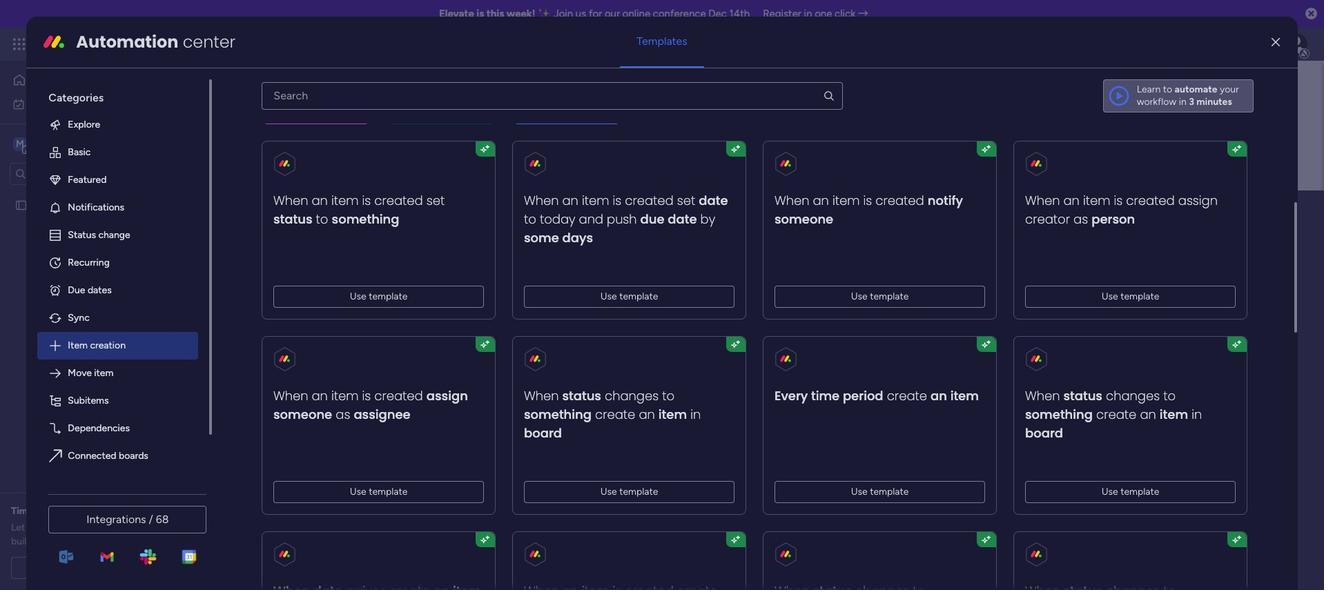 Task type: describe. For each thing, give the bounding box(es) containing it.
every time period create an item
[[775, 387, 979, 405]]

time
[[812, 387, 840, 405]]

assignee
[[354, 406, 411, 423]]

brad klo image
[[1286, 33, 1308, 55]]

workflow
[[1137, 96, 1177, 108]]

join
[[554, 8, 573, 20]]

an inside when an item is created   assign creator as
[[1064, 192, 1080, 209]]

add
[[343, 229, 361, 241]]

schedule a meeting button
[[11, 557, 165, 579]]

created for when an item is created notify someone
[[876, 192, 925, 209]]

item inside when an item is created assign someone as assignee
[[332, 387, 359, 405]]

item inside option
[[94, 367, 114, 379]]

boards
[[260, 311, 290, 323]]

an inside when an item is created assign someone as assignee
[[312, 387, 328, 405]]

my work
[[30, 98, 67, 109]]

you
[[363, 311, 379, 323]]

2 horizontal spatial something
[[1026, 406, 1093, 423]]

recurring
[[68, 257, 110, 268]]

learn to automate
[[1137, 83, 1218, 95]]

m
[[16, 138, 24, 149]]

online
[[623, 8, 651, 20]]

what
[[109, 522, 131, 534]]

week!
[[507, 8, 536, 20]]

featured
[[68, 174, 107, 186]]

3
[[1189, 96, 1195, 108]]

subitems
[[68, 395, 109, 407]]

recently
[[413, 311, 448, 323]]

home button
[[8, 69, 148, 91]]

permissions
[[412, 278, 470, 291]]

someone for when an item is created assign someone as assignee
[[274, 406, 333, 423]]

test link
[[240, 330, 924, 369]]

sync
[[68, 312, 90, 324]]

categories list box
[[38, 79, 212, 498]]

home
[[32, 74, 58, 86]]

explore option
[[38, 111, 198, 139]]

members
[[349, 278, 395, 291]]

when an item is created assign someone as assignee
[[274, 387, 468, 423]]

person
[[1092, 210, 1136, 228]]

register in one click →
[[763, 8, 869, 20]]

public board image
[[261, 342, 276, 357]]

free
[[61, 536, 80, 548]]

test list box
[[0, 191, 176, 403]]

is for when an item is created   set date to today   and   push due date by some days
[[613, 192, 622, 209]]

integrations / 68 button
[[49, 506, 207, 534]]

2 board from the left
[[1026, 425, 1064, 442]]

boards and dashboards you visited recently in this workspace
[[260, 311, 525, 323]]

due
[[68, 284, 85, 296]]

item inside when an item is created   assign creator as
[[1084, 192, 1111, 209]]

categories heading
[[38, 79, 198, 111]]

one
[[815, 8, 832, 20]]

0 horizontal spatial create
[[595, 406, 636, 423]]

dependencies
[[68, 422, 130, 434]]

3 minutes
[[1189, 96, 1233, 108]]

item creation
[[68, 340, 126, 351]]

public board image
[[15, 199, 28, 212]]

workspace selection element
[[13, 136, 115, 154]]

move
[[68, 367, 92, 379]]

connected
[[68, 450, 116, 462]]

14th
[[730, 8, 750, 20]]

to inside when an item is created   set status to something
[[316, 210, 329, 228]]

0 vertical spatial date
[[699, 192, 728, 209]]

help
[[1219, 556, 1244, 569]]

sync option
[[38, 304, 198, 332]]

item
[[68, 340, 88, 351]]

time
[[11, 505, 33, 517]]

visited
[[382, 311, 410, 323]]

categories
[[49, 91, 104, 104]]

recurring option
[[38, 249, 198, 277]]

due
[[641, 210, 665, 228]]

status change option
[[38, 222, 198, 249]]

period
[[843, 387, 884, 405]]

item creation option
[[38, 332, 198, 360]]

subitems option
[[38, 387, 198, 415]]

and inside when an item is created   set date to today   and   push due date by some days
[[579, 210, 604, 228]]

for inside time for an expert review let our experts review what you've built so far. free of charge
[[35, 505, 48, 517]]

when inside when an item is created assign someone as assignee
[[274, 387, 309, 405]]

1 vertical spatial option
[[38, 470, 198, 498]]

so
[[32, 536, 43, 548]]

automation center
[[76, 30, 236, 53]]

your workflow in
[[1137, 83, 1239, 108]]

something inside when an item is created   set status to something
[[332, 210, 400, 228]]

see plans
[[241, 38, 283, 50]]

recent
[[260, 278, 296, 291]]

move item option
[[38, 360, 198, 387]]

notifications option
[[38, 194, 198, 222]]

assign for when an item is created   assign creator as
[[1179, 192, 1218, 209]]

center
[[183, 30, 236, 53]]

2 changes from the left
[[1107, 387, 1160, 405]]

assign for when an item is created assign someone as assignee
[[427, 387, 468, 405]]

expert
[[64, 505, 93, 517]]

help button
[[1207, 551, 1255, 574]]

minutes
[[1197, 96, 1233, 108]]

integrations / 68
[[86, 513, 169, 526]]

an inside when an item is created   set status to something
[[312, 192, 328, 209]]

our inside time for an expert review let our experts review what you've built so far. free of charge
[[27, 522, 42, 534]]

when an item is created notify someone
[[775, 192, 963, 228]]

/
[[149, 513, 153, 526]]

a
[[88, 562, 93, 574]]

0 vertical spatial option
[[0, 193, 176, 195]]

built
[[11, 536, 30, 548]]

automation
[[76, 30, 178, 53]]

to inside when an item is created   set date to today   and   push due date by some days
[[524, 210, 537, 228]]

of
[[82, 536, 92, 548]]

when inside when an item is created   set status to something
[[274, 192, 309, 209]]

add workspace
[[343, 229, 412, 241]]

Search in workspace field
[[29, 166, 115, 182]]

status
[[68, 229, 96, 241]]

set for when an item is created   set status to something
[[427, 192, 445, 209]]

schedule a meeting
[[45, 562, 131, 574]]

time for an expert review let our experts review what you've built so far. free of charge
[[11, 505, 161, 548]]

✨
[[538, 8, 551, 20]]



Task type: vqa. For each thing, say whether or not it's contained in the screenshot.
referral
no



Task type: locate. For each thing, give the bounding box(es) containing it.
automate
[[1175, 83, 1218, 95]]

option down the connected boards
[[38, 470, 198, 498]]

2 set from the left
[[677, 192, 696, 209]]

review up the 'what'
[[95, 505, 125, 517]]

1 horizontal spatial assign
[[1179, 192, 1218, 209]]

boards for connected boards
[[119, 450, 148, 462]]

item inside when an item is created   set date to today   and   push due date by some days
[[582, 192, 610, 209]]

1 when status changes   to something create an item in board from the left
[[524, 387, 701, 442]]

0 horizontal spatial when status changes   to something create an item in board
[[524, 387, 701, 442]]

use template
[[350, 291, 408, 302], [601, 291, 659, 302], [851, 291, 909, 302], [1102, 291, 1160, 302], [350, 486, 408, 498], [601, 486, 659, 498], [851, 486, 909, 498], [1102, 486, 1160, 498]]

1 horizontal spatial work
[[112, 36, 136, 52]]

option
[[0, 193, 176, 195], [38, 470, 198, 498]]

0 horizontal spatial assign
[[427, 387, 468, 405]]

0 horizontal spatial set
[[427, 192, 445, 209]]

→
[[858, 8, 869, 20]]

work right my
[[46, 98, 67, 109]]

2 horizontal spatial status
[[1064, 387, 1103, 405]]

for right us
[[589, 8, 602, 20]]

created inside when an item is created   assign creator as
[[1127, 192, 1175, 209]]

someone inside when an item is created assign someone as assignee
[[274, 406, 333, 423]]

0 horizontal spatial this
[[460, 311, 476, 323]]

test for public board icon
[[32, 199, 51, 211]]

search image
[[823, 90, 835, 102]]

created inside when an item is created   set date to today   and   push due date by some days
[[625, 192, 674, 209]]

1 horizontal spatial board
[[1026, 425, 1064, 442]]

None search field
[[262, 82, 843, 110]]

created inside when an item is created   set status to something
[[375, 192, 423, 209]]

0 horizontal spatial changes
[[605, 387, 659, 405]]

notifications
[[68, 202, 124, 213]]

you've
[[133, 522, 161, 534]]

boards down dependencies option
[[119, 450, 148, 462]]

experts
[[44, 522, 76, 534]]

when an item is created   set status to something
[[274, 192, 445, 228]]

elevate
[[439, 8, 474, 20]]

1 horizontal spatial as
[[1074, 210, 1089, 228]]

in inside "your workflow in"
[[1179, 96, 1187, 108]]

0 vertical spatial for
[[589, 8, 602, 20]]

work
[[112, 36, 136, 52], [46, 98, 67, 109]]

0 vertical spatial our
[[605, 8, 620, 20]]

my work button
[[8, 93, 148, 115]]

learn
[[1137, 83, 1161, 95]]

test inside test link
[[284, 344, 302, 355]]

by
[[701, 210, 716, 228]]

1 horizontal spatial someone
[[775, 210, 834, 228]]

when inside the when an item is created notify someone
[[775, 192, 810, 209]]

workspace image
[[13, 136, 27, 152]]

0 horizontal spatial for
[[35, 505, 48, 517]]

an inside when an item is created   set date to today   and   push due date by some days
[[563, 192, 579, 209]]

set
[[427, 192, 445, 209], [677, 192, 696, 209]]

move item
[[68, 367, 114, 379]]

1 horizontal spatial main
[[345, 195, 398, 227]]

board
[[524, 425, 562, 442], [1026, 425, 1064, 442]]

0 vertical spatial work
[[112, 36, 136, 52]]

status
[[274, 210, 313, 228], [563, 387, 602, 405], [1064, 387, 1103, 405]]

our up so
[[27, 522, 42, 534]]

this left week!
[[487, 8, 504, 20]]

for right time
[[35, 505, 48, 517]]

1 vertical spatial test
[[284, 344, 302, 355]]

charge
[[94, 536, 124, 548]]

connected boards
[[68, 450, 148, 462]]

1 vertical spatial review
[[79, 522, 107, 534]]

main workspace down explore
[[32, 137, 113, 150]]

1 horizontal spatial this
[[487, 8, 504, 20]]

when status changes   to something create an item in board
[[524, 387, 701, 442], [1026, 387, 1203, 442]]

1 horizontal spatial set
[[677, 192, 696, 209]]

0 horizontal spatial main workspace
[[32, 137, 113, 150]]

integrations
[[86, 513, 146, 526]]

created up person
[[1127, 192, 1175, 209]]

1 horizontal spatial something
[[524, 406, 592, 423]]

change
[[98, 229, 130, 241]]

far.
[[45, 536, 59, 548]]

is inside when an item is created   assign creator as
[[1114, 192, 1123, 209]]

1 vertical spatial this
[[460, 311, 476, 323]]

automation  center image
[[43, 31, 65, 53]]

0 horizontal spatial status
[[274, 210, 313, 228]]

conference
[[653, 8, 706, 20]]

and right boards
[[293, 311, 309, 323]]

0 vertical spatial main workspace
[[32, 137, 113, 150]]

boards inside option
[[119, 450, 148, 462]]

register in one click → link
[[763, 8, 869, 20]]

1 vertical spatial our
[[27, 522, 42, 534]]

in
[[804, 8, 812, 20], [1179, 96, 1187, 108], [450, 311, 458, 323], [691, 406, 701, 423], [1192, 406, 1203, 423]]

let
[[11, 522, 25, 534]]

0 vertical spatial review
[[95, 505, 125, 517]]

see plans button
[[223, 34, 289, 55]]

created left notify
[[876, 192, 925, 209]]

as inside when an item is created assign someone as assignee
[[336, 406, 351, 423]]

1 horizontal spatial when status changes   to something create an item in board
[[1026, 387, 1203, 442]]

is for when an item is created assign someone as assignee
[[362, 387, 371, 405]]

main up add workspace
[[345, 195, 398, 227]]

dates
[[88, 284, 112, 296]]

is inside when an item is created   set status to something
[[362, 192, 371, 209]]

our
[[605, 8, 620, 20], [27, 522, 42, 534]]

recent boards
[[260, 278, 332, 291]]

work for my
[[46, 98, 67, 109]]

1 horizontal spatial test
[[284, 344, 302, 355]]

main right workspace icon
[[32, 137, 56, 150]]

and up days
[[579, 210, 604, 228]]

someone inside the when an item is created notify someone
[[775, 210, 834, 228]]

1 changes from the left
[[605, 387, 659, 405]]

set for when an item is created   set date to today   and   push due date by some days
[[677, 192, 696, 209]]

see
[[241, 38, 258, 50]]

dependencies option
[[38, 415, 198, 442]]

set inside when an item is created   set status to something
[[427, 192, 445, 209]]

dec
[[709, 8, 727, 20]]

is for when an item is created   assign creator as
[[1114, 192, 1123, 209]]

0 vertical spatial and
[[579, 210, 604, 228]]

an inside the when an item is created notify someone
[[813, 192, 829, 209]]

2 when status changes   to something create an item in board from the left
[[1026, 387, 1203, 442]]

0 vertical spatial main
[[32, 137, 56, 150]]

workspace
[[59, 137, 113, 150], [403, 195, 522, 227], [363, 229, 410, 241], [479, 311, 525, 323]]

set inside when an item is created   set date to today   and   push due date by some days
[[677, 192, 696, 209]]

item inside the when an item is created notify someone
[[833, 192, 860, 209]]

notify
[[928, 192, 963, 209]]

1 vertical spatial main workspace
[[345, 195, 522, 227]]

push
[[607, 210, 637, 228]]

register
[[763, 8, 802, 20]]

creator
[[1026, 210, 1071, 228]]

is inside when an item is created   set date to today   and   push due date by some days
[[613, 192, 622, 209]]

test for public board image
[[284, 344, 302, 355]]

use template button
[[274, 286, 484, 308], [524, 286, 735, 308], [775, 286, 986, 308], [1026, 286, 1236, 308], [274, 481, 484, 503], [524, 481, 735, 503], [775, 481, 986, 503], [1026, 481, 1236, 503]]

management
[[139, 36, 215, 52]]

0 horizontal spatial boards
[[119, 450, 148, 462]]

created up due
[[625, 192, 674, 209]]

1 board from the left
[[524, 425, 562, 442]]

1 horizontal spatial for
[[589, 8, 602, 20]]

0 vertical spatial this
[[487, 8, 504, 20]]

when inside when an item is created   assign creator as
[[1026, 192, 1060, 209]]

0 horizontal spatial something
[[332, 210, 400, 228]]

someone for when an item is created notify someone
[[775, 210, 834, 228]]

0 horizontal spatial our
[[27, 522, 42, 534]]

Search for a column type search field
[[262, 82, 843, 110]]

1 vertical spatial work
[[46, 98, 67, 109]]

explore
[[68, 119, 100, 130]]

0 vertical spatial someone
[[775, 210, 834, 228]]

and
[[579, 210, 604, 228], [293, 311, 309, 323]]

monday
[[61, 36, 109, 52]]

due dates option
[[38, 277, 198, 304]]

select product image
[[12, 37, 26, 51]]

as for creator
[[1074, 210, 1089, 228]]

main inside workspace selection element
[[32, 137, 56, 150]]

1 horizontal spatial and
[[579, 210, 604, 228]]

1 vertical spatial for
[[35, 505, 48, 517]]

status inside when an item is created   set status to something
[[274, 210, 313, 228]]

your
[[1220, 83, 1239, 95]]

boards right recent
[[298, 278, 332, 291]]

created up add workspace
[[375, 192, 423, 209]]

0 horizontal spatial main
[[32, 137, 56, 150]]

main workspace inside workspace selection element
[[32, 137, 113, 150]]

1 horizontal spatial status
[[563, 387, 602, 405]]

is inside the when an item is created notify someone
[[864, 192, 873, 209]]

us
[[576, 8, 586, 20]]

work inside button
[[46, 98, 67, 109]]

1 vertical spatial and
[[293, 311, 309, 323]]

creation
[[90, 340, 126, 351]]

boards
[[298, 278, 332, 291], [119, 450, 148, 462]]

1 vertical spatial boards
[[119, 450, 148, 462]]

click
[[835, 8, 856, 20]]

is for when an item is created notify someone
[[864, 192, 873, 209]]

review up of
[[79, 522, 107, 534]]

when an item is created   assign creator as
[[1026, 192, 1218, 228]]

created for when an item is created   assign creator as
[[1127, 192, 1175, 209]]

1 vertical spatial main
[[345, 195, 398, 227]]

2 horizontal spatial create
[[1097, 406, 1137, 423]]

someone
[[775, 210, 834, 228], [274, 406, 333, 423]]

68
[[156, 513, 169, 526]]

item
[[332, 192, 359, 209], [582, 192, 610, 209], [833, 192, 860, 209], [1084, 192, 1111, 209], [94, 367, 114, 379], [332, 387, 359, 405], [951, 387, 979, 405], [659, 406, 687, 423], [1160, 406, 1189, 423]]

an
[[312, 192, 328, 209], [563, 192, 579, 209], [813, 192, 829, 209], [1064, 192, 1080, 209], [312, 387, 328, 405], [931, 387, 948, 405], [639, 406, 655, 423], [1141, 406, 1157, 423], [51, 505, 61, 517]]

1 set from the left
[[427, 192, 445, 209]]

0 horizontal spatial and
[[293, 311, 309, 323]]

work for monday
[[112, 36, 136, 52]]

date left by
[[668, 210, 697, 228]]

due dates
[[68, 284, 112, 296]]

assign inside when an item is created   assign creator as
[[1179, 192, 1218, 209]]

created for when an item is created   set date to today   and   push due date by some days
[[625, 192, 674, 209]]

0 horizontal spatial test
[[32, 199, 51, 211]]

elevate is this week! ✨ join us for our online conference dec 14th
[[439, 8, 750, 20]]

meeting
[[95, 562, 131, 574]]

test right public board image
[[284, 344, 302, 355]]

our left online
[[605, 8, 620, 20]]

1 horizontal spatial our
[[605, 8, 620, 20]]

some
[[524, 229, 560, 246]]

my
[[30, 98, 44, 109]]

0 vertical spatial test
[[32, 199, 51, 211]]

assign inside when an item is created assign someone as assignee
[[427, 387, 468, 405]]

when
[[274, 192, 309, 209], [524, 192, 559, 209], [775, 192, 810, 209], [1026, 192, 1060, 209], [274, 387, 309, 405], [524, 387, 559, 405], [1026, 387, 1060, 405]]

1 vertical spatial someone
[[274, 406, 333, 423]]

connected boards option
[[38, 442, 198, 470]]

1 vertical spatial assign
[[427, 387, 468, 405]]

0 horizontal spatial someone
[[274, 406, 333, 423]]

Main workspace field
[[341, 195, 1268, 227]]

work right monday
[[112, 36, 136, 52]]

as inside when an item is created   assign creator as
[[1074, 210, 1089, 228]]

created inside when an item is created assign someone as assignee
[[375, 387, 423, 405]]

0 vertical spatial assign
[[1179, 192, 1218, 209]]

0 horizontal spatial work
[[46, 98, 67, 109]]

dashboards
[[311, 311, 361, 323]]

every
[[775, 387, 808, 405]]

as left assignee
[[336, 406, 351, 423]]

1 horizontal spatial create
[[887, 387, 928, 405]]

1 horizontal spatial main workspace
[[345, 195, 522, 227]]

created up assignee
[[375, 387, 423, 405]]

an inside time for an expert review let our experts review what you've built so far. free of charge
[[51, 505, 61, 517]]

0 horizontal spatial board
[[524, 425, 562, 442]]

is inside when an item is created assign someone as assignee
[[362, 387, 371, 405]]

when inside when an item is created   set date to today   and   push due date by some days
[[524, 192, 559, 209]]

this right the recently
[[460, 311, 476, 323]]

0 horizontal spatial date
[[668, 210, 697, 228]]

main workspace up add workspace
[[345, 195, 522, 227]]

test inside test list box
[[32, 199, 51, 211]]

option down featured
[[0, 193, 176, 195]]

days
[[563, 229, 593, 246]]

basic option
[[38, 139, 198, 166]]

monday work management
[[61, 36, 215, 52]]

date up by
[[699, 192, 728, 209]]

as left person
[[1074, 210, 1089, 228]]

boards for recent boards
[[298, 278, 332, 291]]

created for when an item is created assign someone as assignee
[[375, 387, 423, 405]]

created for when an item is created   set status to something
[[375, 192, 423, 209]]

created inside the when an item is created notify someone
[[876, 192, 925, 209]]

item inside when an item is created   set status to something
[[332, 192, 359, 209]]

1 horizontal spatial date
[[699, 192, 728, 209]]

featured option
[[38, 166, 198, 194]]

0 vertical spatial boards
[[298, 278, 332, 291]]

1 horizontal spatial boards
[[298, 278, 332, 291]]

1 horizontal spatial changes
[[1107, 387, 1160, 405]]

1 vertical spatial as
[[336, 406, 351, 423]]

test right public board icon
[[32, 199, 51, 211]]

as for someone
[[336, 406, 351, 423]]

plans
[[260, 38, 283, 50]]

0 vertical spatial as
[[1074, 210, 1089, 228]]

0 horizontal spatial as
[[336, 406, 351, 423]]

is for when an item is created   set status to something
[[362, 192, 371, 209]]

1 vertical spatial date
[[668, 210, 697, 228]]



